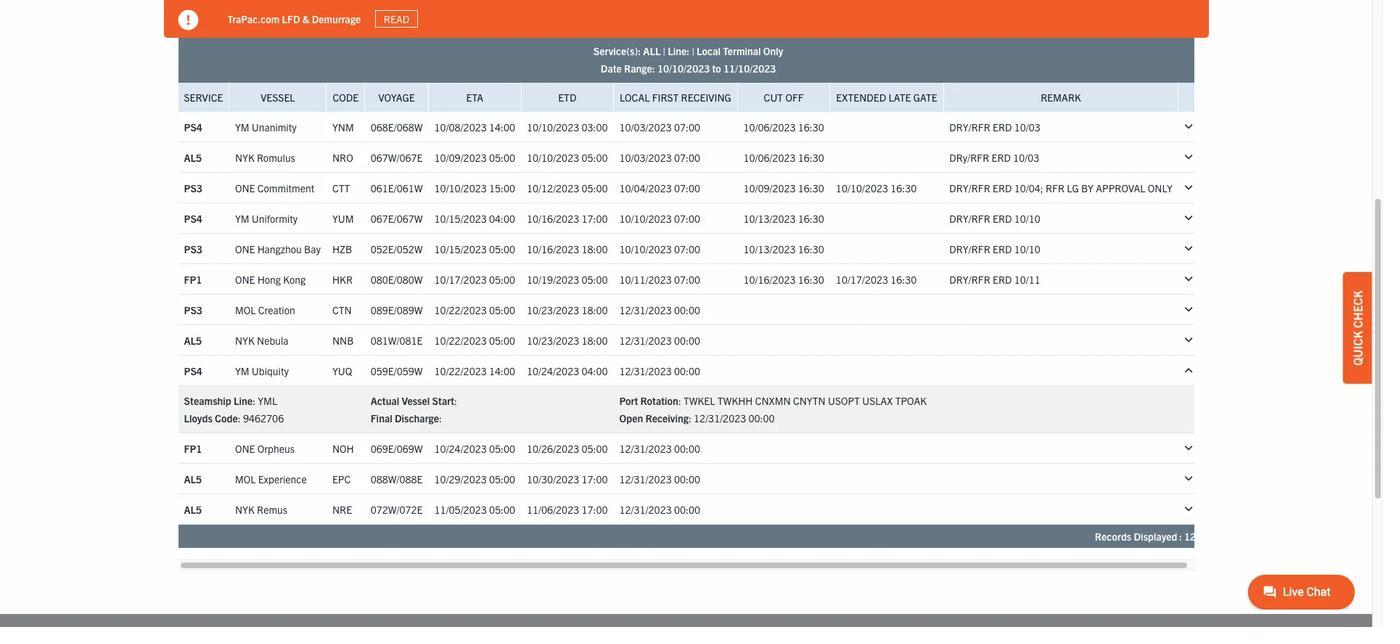 Task type: describe. For each thing, give the bounding box(es) containing it.
vessel inside actual vessel start : final discharge :
[[402, 394, 430, 407]]

04:00 for 10/24/2023 04:00
[[582, 364, 608, 377]]

00:00 for 089e/089w
[[674, 303, 701, 316]]

1 | from the left
[[663, 44, 666, 57]]

ps4 for ym uniformity
[[184, 212, 202, 225]]

0 vertical spatial code
[[333, 91, 359, 104]]

uslax
[[863, 394, 893, 407]]

10/11
[[1015, 273, 1041, 286]]

one orpheus
[[235, 442, 295, 455]]

commitment
[[258, 181, 314, 194]]

10/08/2023 14:00
[[435, 120, 515, 133]]

schedules
[[236, 1, 322, 29]]

16:30 for 10/10/2023 05:00
[[798, 151, 825, 164]]

nyk for nyk remus
[[235, 503, 255, 516]]

1 vertical spatial local
[[620, 91, 650, 104]]

demurrage
[[312, 12, 361, 25]]

9462706
[[243, 412, 284, 425]]

10/03/2023 for 03:00
[[620, 120, 672, 133]]

17:00 for 10/30/2023 17:00
[[582, 472, 608, 485]]

one for one commitment
[[235, 181, 255, 194]]

11/05/2023
[[435, 503, 487, 516]]

one for one hong kong
[[235, 273, 255, 286]]

10/13/2023 for 10/16/2023 17:00
[[744, 212, 796, 225]]

07:00 for 10/10/2023 05:00
[[674, 151, 701, 164]]

one commitment
[[235, 181, 314, 194]]

10/15/2023 05:00
[[435, 242, 515, 255]]

10/13/2023 16:30 for 18:00
[[744, 242, 825, 255]]

10/26/2023 05:00
[[527, 442, 608, 455]]

quick check
[[1351, 290, 1365, 366]]

ym ubiquity
[[235, 364, 289, 377]]

mol for mol creation
[[235, 303, 256, 316]]

17:00 for 10/16/2023 17:00
[[582, 212, 608, 225]]

12/31/2023 00:00 for 072w/072e
[[620, 503, 701, 516]]

cnytn
[[793, 394, 826, 407]]

068e/068w
[[371, 120, 423, 133]]

16:30 for 10/19/2023 05:00
[[798, 273, 825, 286]]

one hangzhou bay
[[235, 242, 321, 255]]

code inside steamship line : yml lloyds code : 9462706
[[215, 412, 238, 425]]

067e/067w
[[371, 212, 423, 225]]

port rotation : twkel twkhh cnxmn cnytn usopt uslax tpoak open receiving : 12/31/2023 00:00
[[620, 394, 927, 425]]

check
[[1351, 290, 1365, 328]]

052e/052w
[[371, 242, 423, 255]]

05:00 up the 11/05/2023 05:00
[[489, 472, 515, 485]]

ym for ym unanimity
[[235, 120, 249, 133]]

04:00 for 10/15/2023 04:00
[[489, 212, 515, 225]]

usopt
[[828, 394, 860, 407]]

: down line
[[238, 412, 241, 425]]

: left twkel on the bottom of the page
[[679, 394, 681, 407]]

10/03/2023 for 05:00
[[620, 151, 672, 164]]

ym unanimity
[[235, 120, 297, 133]]

2 | from the left
[[692, 44, 695, 57]]

12/31/2023 for 072w/072e
[[620, 503, 672, 516]]

10/11/2023 07:00
[[620, 273, 701, 286]]

12/31/2023 00:00 for 081w/081e
[[620, 334, 701, 347]]

to
[[712, 62, 721, 75]]

erd for 10/16/2023 18:00
[[993, 242, 1012, 255]]

05:00 down 10/16/2023 18:00
[[582, 273, 608, 286]]

late
[[889, 91, 911, 104]]

081w/081e
[[371, 334, 423, 347]]

10/09/2023 for 10/09/2023 05:00
[[435, 151, 487, 164]]

service(s):
[[594, 44, 641, 57]]

00:00 for 088w/088e
[[674, 472, 701, 485]]

12/31/2023 00:00 for 088w/088e
[[620, 472, 701, 485]]

uniformity
[[252, 212, 298, 225]]

05:00 down 10/15/2023 04:00
[[489, 242, 515, 255]]

&
[[303, 12, 310, 25]]

072w/072e
[[371, 503, 423, 516]]

12/31/2023 for 081w/081e
[[620, 334, 672, 347]]

: down twkel on the bottom of the page
[[689, 412, 692, 425]]

12/31/2023 00:00 for 059e/059w
[[620, 364, 701, 377]]

16:30 for 10/12/2023 05:00
[[798, 181, 825, 194]]

rfr
[[1046, 181, 1065, 194]]

records displayed : 12
[[1095, 530, 1196, 543]]

10/24/2023 for 10/24/2023 04:00
[[527, 364, 579, 377]]

eta
[[466, 91, 484, 104]]

ps4 for ym unanimity
[[184, 120, 202, 133]]

al5 for nyk remus
[[184, 503, 202, 516]]

15:00
[[489, 181, 515, 194]]

10/29/2023 05:00
[[435, 472, 515, 485]]

10/22/2023 for 059e/059w
[[435, 364, 487, 377]]

cnxmn
[[755, 394, 791, 407]]

remark
[[1041, 91, 1082, 104]]

10/23/2023 for 081w/081e
[[527, 334, 579, 347]]

10/10/2023 16:30
[[836, 181, 917, 194]]

quick check link
[[1344, 272, 1373, 384]]

059e/059w
[[371, 364, 423, 377]]

mol for mol experience
[[235, 472, 256, 485]]

12/31/2023 for 088w/088e
[[620, 472, 672, 485]]

erd for 10/16/2023 17:00
[[993, 212, 1012, 225]]

10/06/2023 for 10/10/2023 05:00
[[744, 151, 796, 164]]

10/03 for dry/rfr erd 10/03
[[1015, 120, 1041, 133]]

00:00 inside port rotation : twkel twkhh cnxmn cnytn usopt uslax tpoak open receiving : 12/31/2023 00:00
[[749, 412, 775, 425]]

12/31/2023 for 089e/089w
[[620, 303, 672, 316]]

12/31/2023 for 069e/069w
[[620, 442, 672, 455]]

10/03/2023 07:00 for 10/10/2023 03:00
[[620, 120, 701, 133]]

dry/rfr erd 10/11
[[950, 273, 1041, 286]]

10/24/2023 04:00
[[527, 364, 608, 377]]

twkhh
[[718, 394, 753, 407]]

dry/rfr erd 10/03
[[950, 120, 1041, 133]]

10/04/2023
[[620, 181, 672, 194]]

069e/069w
[[371, 442, 423, 455]]

ctt
[[332, 181, 350, 194]]

hzb
[[332, 242, 352, 255]]

steamship
[[184, 394, 231, 407]]

rotation
[[641, 394, 679, 407]]

12/31/2023 00:00 for 069e/069w
[[620, 442, 701, 455]]

creation
[[258, 303, 295, 316]]

07:00 for 10/16/2023 18:00
[[674, 242, 701, 255]]

hong
[[258, 273, 281, 286]]

service
[[184, 91, 223, 104]]

romulus
[[257, 151, 295, 164]]

ps4 for ym ubiquity
[[184, 364, 202, 377]]

nebula
[[257, 334, 289, 347]]

date
[[601, 62, 622, 75]]

067w/067e
[[371, 151, 423, 164]]

erd for 10/19/2023 05:00
[[993, 273, 1012, 286]]

read
[[384, 12, 410, 25]]

11/10/2023
[[724, 62, 776, 75]]

ps3 for mol creation
[[184, 303, 202, 316]]

10/16/2023 for 10/16/2023 16:30
[[744, 273, 796, 286]]

10/13/2023 16:30 for 17:00
[[744, 212, 825, 225]]

12
[[1185, 530, 1196, 543]]

ynm
[[332, 120, 354, 133]]

erd for 10/12/2023 05:00
[[993, 181, 1012, 194]]

: left '12'
[[1180, 530, 1182, 543]]

oak
[[327, 1, 363, 29]]

receiving inside port rotation : twkel twkhh cnxmn cnytn usopt uslax tpoak open receiving : 12/31/2023 00:00
[[646, 412, 689, 425]]

10/22/2023 14:00
[[435, 364, 515, 377]]

ctn
[[332, 303, 352, 316]]

10/24/2023 05:00
[[435, 442, 515, 455]]

11/06/2023
[[527, 503, 579, 516]]

07:00 for 10/19/2023 05:00
[[674, 273, 701, 286]]

line:
[[668, 44, 690, 57]]

10/13/2023 for 10/16/2023 18:00
[[744, 242, 796, 255]]

al5 for mol experience
[[184, 472, 202, 485]]

080e/080w
[[371, 273, 423, 286]]

16:30 for 10/10/2023 03:00
[[798, 120, 825, 133]]

10/10 for 10/16/2023 18:00
[[1015, 242, 1041, 255]]



Task type: locate. For each thing, give the bounding box(es) containing it.
1 10/10 from the top
[[1015, 212, 1041, 225]]

gate
[[914, 91, 938, 104]]

1 10/23/2023 18:00 from the top
[[527, 303, 608, 316]]

089e/089w
[[371, 303, 423, 316]]

1 07:00 from the top
[[674, 120, 701, 133]]

2 10/17/2023 from the left
[[836, 273, 889, 286]]

3 al5 from the top
[[184, 472, 202, 485]]

remus
[[257, 503, 288, 516]]

2 horizontal spatial vessel
[[402, 394, 430, 407]]

0 vertical spatial nyk
[[235, 151, 255, 164]]

0 vertical spatial 10/03
[[1015, 120, 1041, 133]]

0 vertical spatial 10/15/2023
[[435, 212, 487, 225]]

0 vertical spatial 04:00
[[489, 212, 515, 225]]

05:00
[[489, 151, 515, 164], [582, 151, 608, 164], [582, 181, 608, 194], [489, 242, 515, 255], [489, 273, 515, 286], [582, 273, 608, 286], [489, 303, 515, 316], [489, 334, 515, 347], [489, 442, 515, 455], [582, 442, 608, 455], [489, 472, 515, 485], [489, 503, 515, 516]]

dry/rfr for 10/16/2023 17:00
[[950, 212, 991, 225]]

1 vertical spatial 10/15/2023
[[435, 242, 487, 255]]

5 12/31/2023 00:00 from the top
[[620, 472, 701, 485]]

2 dry/rfr erd 10/10 from the top
[[950, 242, 1041, 255]]

2 10/10 from the top
[[1015, 242, 1041, 255]]

10/23/2023 down 10/19/2023
[[527, 303, 579, 316]]

3 ps4 from the top
[[184, 364, 202, 377]]

1 horizontal spatial 10/24/2023
[[527, 364, 579, 377]]

service(s): all | line: | local terminal only date range: 10/10/2023 to 11/10/2023
[[594, 44, 784, 75]]

16:30 for 10/16/2023 18:00
[[798, 242, 825, 255]]

1 vertical spatial 10/22/2023 05:00
[[435, 334, 515, 347]]

10/06/2023 16:30 for dry/rfr
[[744, 120, 825, 133]]

2 10/15/2023 from the top
[[435, 242, 487, 255]]

erd
[[993, 120, 1012, 133], [992, 151, 1011, 164], [993, 181, 1012, 194], [993, 212, 1012, 225], [993, 242, 1012, 255], [993, 273, 1012, 286]]

10/23/2023 up 10/24/2023 04:00
[[527, 334, 579, 347]]

erd for 10/10/2023 05:00
[[992, 151, 1011, 164]]

10/23/2023 18:00 for 089e/089w
[[527, 303, 608, 316]]

1 vertical spatial ym
[[235, 212, 249, 225]]

fp1 for one hong kong
[[184, 273, 202, 286]]

0 horizontal spatial 10/24/2023
[[435, 442, 487, 455]]

10/12/2023
[[527, 181, 579, 194]]

0 vertical spatial 10/13/2023
[[744, 212, 796, 225]]

0 vertical spatial 14:00
[[489, 120, 515, 133]]

1 10/03/2023 from the top
[[620, 120, 672, 133]]

1 vertical spatial 18:00
[[582, 303, 608, 316]]

3 one from the top
[[235, 273, 255, 286]]

ym for ym uniformity
[[235, 212, 249, 225]]

10/24/2023 for 10/24/2023 05:00
[[435, 442, 487, 455]]

1 dry/rfr erd 10/10 from the top
[[950, 212, 1041, 225]]

2 ym from the top
[[235, 212, 249, 225]]

actual
[[371, 394, 399, 407]]

2 10/03/2023 from the top
[[620, 151, 672, 164]]

5 07:00 from the top
[[674, 242, 701, 255]]

0 vertical spatial 10/24/2023
[[527, 364, 579, 377]]

0 vertical spatial fp1
[[184, 273, 202, 286]]

10/13/2023 up 10/16/2023 16:30
[[744, 242, 796, 255]]

experience
[[258, 472, 307, 485]]

10/22/2023 for 081w/081e
[[435, 334, 487, 347]]

05:00 down 10/29/2023 05:00
[[489, 503, 515, 516]]

1 dry/rfr from the top
[[950, 120, 991, 133]]

1 vertical spatial 10/23/2023
[[527, 334, 579, 347]]

10/17/2023 for 10/17/2023 16:30
[[836, 273, 889, 286]]

2 10/23/2023 18:00 from the top
[[527, 334, 608, 347]]

one for one hangzhou bay
[[235, 242, 255, 255]]

10/10/2023 07:00 down '10/04/2023 07:00'
[[620, 212, 701, 225]]

dry/rfr for 10/16/2023 18:00
[[950, 242, 991, 255]]

1 vertical spatial vessel
[[261, 91, 295, 104]]

epc
[[332, 472, 351, 485]]

yum
[[332, 212, 354, 225]]

4 12/31/2023 00:00 from the top
[[620, 442, 701, 455]]

lg
[[1067, 181, 1079, 194]]

1 10/22/2023 from the top
[[435, 303, 487, 316]]

1 vertical spatial ps3
[[184, 242, 202, 255]]

1 ps3 from the top
[[184, 181, 202, 194]]

2 10/06/2023 16:30 from the top
[[744, 151, 825, 164]]

1 vertical spatial code
[[215, 412, 238, 425]]

hkr
[[332, 273, 353, 286]]

1 vertical spatial 14:00
[[489, 364, 515, 377]]

10/06/2023 16:30 down cut off
[[744, 120, 825, 133]]

10/10 up 10/11
[[1015, 242, 1041, 255]]

3 10/22/2023 from the top
[[435, 364, 487, 377]]

nyk left romulus
[[235, 151, 255, 164]]

10/06/2023 for 10/10/2023 03:00
[[744, 120, 796, 133]]

al5 down lloyds
[[184, 472, 202, 485]]

2 18:00 from the top
[[582, 303, 608, 316]]

5 dry/rfr from the top
[[950, 273, 991, 286]]

12/31/2023 00:00 for 089e/089w
[[620, 303, 701, 316]]

2 10/13/2023 16:30 from the top
[[744, 242, 825, 255]]

1 vertical spatial 10/03
[[1014, 151, 1040, 164]]

ps3 for one hangzhou bay
[[184, 242, 202, 255]]

code up ynm
[[333, 91, 359, 104]]

fp1 for one orpheus
[[184, 442, 202, 455]]

0 vertical spatial 10/03/2023
[[620, 120, 672, 133]]

actual vessel start : final discharge :
[[371, 394, 457, 425]]

10/03/2023 07:00 up '10/04/2023 07:00'
[[620, 151, 701, 164]]

1 10/13/2023 from the top
[[744, 212, 796, 225]]

mol left "creation"
[[235, 303, 256, 316]]

00:00 for 081w/081e
[[674, 334, 701, 347]]

10/10/2023 05:00
[[527, 151, 608, 164]]

00:00 for 059e/059w
[[674, 364, 701, 377]]

3 17:00 from the top
[[582, 503, 608, 516]]

12/31/2023 inside port rotation : twkel twkhh cnxmn cnytn usopt uslax tpoak open receiving : 12/31/2023 00:00
[[694, 412, 746, 425]]

2 10/22/2023 from the top
[[435, 334, 487, 347]]

1 vertical spatial 10/09/2023
[[744, 181, 796, 194]]

2 10/03/2023 07:00 from the top
[[620, 151, 701, 164]]

first
[[652, 91, 679, 104]]

ym for ym ubiquity
[[235, 364, 249, 377]]

10/09/2023 16:30
[[744, 181, 825, 194]]

1 horizontal spatial vessel
[[261, 91, 295, 104]]

twkel
[[684, 394, 715, 407]]

dry/rfr erd 10/04; rfr lg by approval only
[[950, 181, 1173, 194]]

0 vertical spatial 10/10/2023 07:00
[[620, 212, 701, 225]]

10/17/2023 for 10/17/2023 05:00
[[435, 273, 487, 286]]

10/03/2023 down first on the left top
[[620, 120, 672, 133]]

1 vertical spatial 10/06/2023
[[744, 151, 796, 164]]

10/03 up 10/04;
[[1014, 151, 1040, 164]]

05:00 up 10/22/2023 14:00
[[489, 334, 515, 347]]

1 14:00 from the top
[[489, 120, 515, 133]]

1 vertical spatial 10/22/2023
[[435, 334, 487, 347]]

one for one orpheus
[[235, 442, 255, 455]]

one hong kong
[[235, 273, 306, 286]]

open
[[620, 412, 643, 425]]

port
[[620, 394, 638, 407]]

dry/rfr
[[950, 120, 991, 133], [950, 181, 991, 194], [950, 212, 991, 225], [950, 242, 991, 255], [950, 273, 991, 286]]

vessel for vessel schedules oak
[[178, 1, 231, 29]]

| right all
[[663, 44, 666, 57]]

extended late gate
[[837, 91, 938, 104]]

0 vertical spatial 10/13/2023 16:30
[[744, 212, 825, 225]]

1 fp1 from the top
[[184, 273, 202, 286]]

1 horizontal spatial 10/09/2023
[[744, 181, 796, 194]]

1 vertical spatial receiving
[[646, 412, 689, 425]]

17:00 down 10/26/2023 05:00 at the left bottom of page
[[582, 472, 608, 485]]

2 10/06/2023 from the top
[[744, 151, 796, 164]]

05:00 down 10/15/2023 05:00
[[489, 273, 515, 286]]

10/06/2023 up 10/09/2023 16:30
[[744, 151, 796, 164]]

0 vertical spatial 10/10
[[1015, 212, 1041, 225]]

mol
[[235, 303, 256, 316], [235, 472, 256, 485]]

3 nyk from the top
[[235, 503, 255, 516]]

10/30/2023
[[527, 472, 579, 485]]

18:00 for 089e/089w
[[582, 303, 608, 316]]

0 vertical spatial 10/06/2023
[[744, 120, 796, 133]]

mol experience
[[235, 472, 307, 485]]

3 ym from the top
[[235, 364, 249, 377]]

10/13/2023 16:30 up 10/16/2023 16:30
[[744, 242, 825, 255]]

07:00 for 10/12/2023 05:00
[[674, 181, 701, 194]]

nnb
[[332, 334, 354, 347]]

nyk left nebula
[[235, 334, 255, 347]]

0 vertical spatial 10/06/2023 16:30
[[744, 120, 825, 133]]

6 07:00 from the top
[[674, 273, 701, 286]]

03:00
[[582, 120, 608, 133]]

10/15/2023 down 10/10/2023 15:00
[[435, 212, 487, 225]]

2 mol from the top
[[235, 472, 256, 485]]

10/23/2023 18:00 for 081w/081e
[[527, 334, 608, 347]]

10/12/2023 05:00
[[527, 181, 608, 194]]

2 one from the top
[[235, 242, 255, 255]]

10/16/2023 18:00
[[527, 242, 608, 255]]

14:00 up 10/09/2023 05:00
[[489, 120, 515, 133]]

: down start
[[439, 412, 442, 425]]

dry/rfr erd 10/10 for 10/16/2023 18:00
[[950, 242, 1041, 255]]

14:00 for 10/22/2023 14:00
[[489, 364, 515, 377]]

2 vertical spatial nyk
[[235, 503, 255, 516]]

10/10 down 10/04;
[[1015, 212, 1041, 225]]

1 horizontal spatial code
[[333, 91, 359, 104]]

10/23/2023 18:00 down 10/19/2023 05:00
[[527, 303, 608, 316]]

1 vertical spatial 17:00
[[582, 472, 608, 485]]

nyk left remus on the bottom left of page
[[235, 503, 255, 516]]

1 10/23/2023 from the top
[[527, 303, 579, 316]]

dry/rfr
[[950, 151, 990, 164]]

al5 down the service
[[184, 151, 202, 164]]

erd for 10/10/2023 03:00
[[993, 120, 1012, 133]]

0 vertical spatial 18:00
[[582, 242, 608, 255]]

by
[[1082, 181, 1094, 194]]

2 nyk from the top
[[235, 334, 255, 347]]

1 vertical spatial mol
[[235, 472, 256, 485]]

hangzhou
[[258, 242, 302, 255]]

al5 left nyk remus
[[184, 503, 202, 516]]

dry/rfr erd 10/10 for 10/16/2023 17:00
[[950, 212, 1041, 225]]

al5 for nyk romulus
[[184, 151, 202, 164]]

ps3 for one commitment
[[184, 181, 202, 194]]

10/30/2023 17:00
[[527, 472, 608, 485]]

2 vertical spatial 10/22/2023
[[435, 364, 487, 377]]

solid image
[[178, 10, 199, 30]]

17:00
[[582, 212, 608, 225], [582, 472, 608, 485], [582, 503, 608, 516]]

1 10/17/2023 from the left
[[435, 273, 487, 286]]

local down range:
[[620, 91, 650, 104]]

10/23/2023
[[527, 303, 579, 316], [527, 334, 579, 347]]

10/10/2023 07:00 for 18:00
[[620, 242, 701, 255]]

1 17:00 from the top
[[582, 212, 608, 225]]

18:00 down 10/16/2023 17:00 at left top
[[582, 242, 608, 255]]

14:00
[[489, 120, 515, 133], [489, 364, 515, 377]]

1 12/31/2023 00:00 from the top
[[620, 303, 701, 316]]

1 vertical spatial 04:00
[[582, 364, 608, 377]]

17:00 up 10/16/2023 18:00
[[582, 212, 608, 225]]

10/10/2023 07:00 up 10/11/2023 07:00
[[620, 242, 701, 255]]

trapac.com lfd & demurrage
[[228, 12, 361, 25]]

noh
[[332, 442, 354, 455]]

10/09/2023 for 10/09/2023 16:30
[[744, 181, 796, 194]]

2 fp1 from the top
[[184, 442, 202, 455]]

07:00 up 10/11/2023 07:00
[[674, 242, 701, 255]]

2 ps4 from the top
[[184, 212, 202, 225]]

11/06/2023 17:00
[[527, 503, 608, 516]]

1 vertical spatial dry/rfr erd 10/10
[[950, 242, 1041, 255]]

10/22/2023 05:00 up 10/22/2023 14:00
[[435, 334, 515, 347]]

receiving down rotation
[[646, 412, 689, 425]]

10/19/2023
[[527, 273, 579, 286]]

1 vertical spatial 10/24/2023
[[435, 442, 487, 455]]

10/03 for dry/rfr erd 10/03
[[1014, 151, 1040, 164]]

ym left unanimity
[[235, 120, 249, 133]]

2 al5 from the top
[[184, 334, 202, 347]]

1 horizontal spatial 04:00
[[582, 364, 608, 377]]

4 al5 from the top
[[184, 503, 202, 516]]

10/22/2023 for 089e/089w
[[435, 303, 487, 316]]

3 07:00 from the top
[[674, 181, 701, 194]]

1 10/22/2023 05:00 from the top
[[435, 303, 515, 316]]

1 al5 from the top
[[184, 151, 202, 164]]

0 horizontal spatial |
[[663, 44, 666, 57]]

10/06/2023 down cut
[[744, 120, 796, 133]]

2 vertical spatial 10/16/2023
[[744, 273, 796, 286]]

2 14:00 from the top
[[489, 364, 515, 377]]

17:00 down 10/30/2023 17:00
[[582, 503, 608, 516]]

nyk for nyk nebula
[[235, 334, 255, 347]]

start
[[432, 394, 454, 407]]

ubiquity
[[252, 364, 289, 377]]

dry/rfr erd 10/10 down 10/04;
[[950, 212, 1041, 225]]

0 horizontal spatial vessel
[[178, 1, 231, 29]]

10/15/2023 down 10/15/2023 04:00
[[435, 242, 487, 255]]

2 07:00 from the top
[[674, 151, 701, 164]]

1 horizontal spatial 10/17/2023
[[836, 273, 889, 286]]

10/09/2023 05:00
[[435, 151, 515, 164]]

0 vertical spatial mol
[[235, 303, 256, 316]]

05:00 up 10/29/2023 05:00
[[489, 442, 515, 455]]

receiving down 'to'
[[681, 91, 732, 104]]

10/26/2023
[[527, 442, 579, 455]]

07:00 for 10/10/2023 03:00
[[674, 120, 701, 133]]

10/03/2023 up 10/04/2023
[[620, 151, 672, 164]]

0 vertical spatial 10/03/2023 07:00
[[620, 120, 701, 133]]

05:00 up 10/30/2023 17:00
[[582, 442, 608, 455]]

12/31/2023 00:00
[[620, 303, 701, 316], [620, 334, 701, 347], [620, 364, 701, 377], [620, 442, 701, 455], [620, 472, 701, 485], [620, 503, 701, 516]]

18:00 down 10/19/2023 05:00
[[582, 303, 608, 316]]

ym
[[235, 120, 249, 133], [235, 212, 249, 225], [235, 364, 249, 377]]

18:00 for 081w/081e
[[582, 334, 608, 347]]

00:00 for 069e/069w
[[674, 442, 701, 455]]

10/08/2023
[[435, 120, 487, 133]]

one left orpheus
[[235, 442, 255, 455]]

4 dry/rfr from the top
[[950, 242, 991, 255]]

10/03 up dry/rfr erd 10/03
[[1015, 120, 1041, 133]]

yml
[[258, 394, 277, 407]]

10/10/2023 03:00
[[527, 120, 608, 133]]

1 vertical spatial 10/03/2023 07:00
[[620, 151, 701, 164]]

1 10/06/2023 from the top
[[744, 120, 796, 133]]

10/22/2023 down 10/17/2023 05:00
[[435, 303, 487, 316]]

10/16/2023 17:00
[[527, 212, 608, 225]]

2 vertical spatial ps4
[[184, 364, 202, 377]]

0 vertical spatial 10/16/2023
[[527, 212, 579, 225]]

1 10/06/2023 16:30 from the top
[[744, 120, 825, 133]]

2 vertical spatial 17:00
[[582, 503, 608, 516]]

one left hangzhou
[[235, 242, 255, 255]]

one down "nyk romulus"
[[235, 181, 255, 194]]

10/16/2023 16:30
[[744, 273, 825, 286]]

dry/rfr erd 10/03
[[950, 151, 1040, 164]]

10/13/2023 16:30 down 10/09/2023 16:30
[[744, 212, 825, 225]]

1 vertical spatial 10/16/2023
[[527, 242, 579, 255]]

nyk nebula
[[235, 334, 289, 347]]

10/10/2023 07:00
[[620, 212, 701, 225], [620, 242, 701, 255]]

07:00 up '10/04/2023 07:00'
[[674, 151, 701, 164]]

18:00 for 052e/052w
[[582, 242, 608, 255]]

| right line:
[[692, 44, 695, 57]]

10/17/2023
[[435, 273, 487, 286], [836, 273, 889, 286]]

1 horizontal spatial |
[[692, 44, 695, 57]]

00:00 for 072w/072e
[[674, 503, 701, 516]]

10/10/2023 07:00 for 17:00
[[620, 212, 701, 225]]

07:00 right 10/04/2023
[[674, 181, 701, 194]]

1 vertical spatial 10/23/2023 18:00
[[527, 334, 608, 347]]

05:00 up 15:00
[[489, 151, 515, 164]]

3 ps3 from the top
[[184, 303, 202, 316]]

07:00
[[674, 120, 701, 133], [674, 151, 701, 164], [674, 181, 701, 194], [674, 212, 701, 225], [674, 242, 701, 255], [674, 273, 701, 286]]

0 vertical spatial 10/23/2023 18:00
[[527, 303, 608, 316]]

0 horizontal spatial 10/09/2023
[[435, 151, 487, 164]]

10/16/2023 for 10/16/2023 17:00
[[527, 212, 579, 225]]

10/03/2023 07:00 down first on the left top
[[620, 120, 701, 133]]

1 vertical spatial 10/06/2023 16:30
[[744, 151, 825, 164]]

dry/rfr for 10/19/2023 05:00
[[950, 273, 991, 286]]

17:00 for 11/06/2023 17:00
[[582, 503, 608, 516]]

4 07:00 from the top
[[674, 212, 701, 225]]

1 vertical spatial 10/10
[[1015, 242, 1041, 255]]

0 horizontal spatial local
[[620, 91, 650, 104]]

10/22/2023 up 10/22/2023 14:00
[[435, 334, 487, 347]]

0 vertical spatial vessel
[[178, 1, 231, 29]]

10/23/2023 18:00 up 10/24/2023 04:00
[[527, 334, 608, 347]]

al5 for nyk nebula
[[184, 334, 202, 347]]

ym left ubiquity
[[235, 364, 249, 377]]

: left yml
[[253, 394, 255, 407]]

displayed
[[1134, 530, 1178, 543]]

0 vertical spatial ps3
[[184, 181, 202, 194]]

1 vertical spatial fp1
[[184, 442, 202, 455]]

dry/rfr for 10/12/2023 05:00
[[950, 181, 991, 194]]

0 vertical spatial receiving
[[681, 91, 732, 104]]

nyk for nyk romulus
[[235, 151, 255, 164]]

0 vertical spatial dry/rfr erd 10/10
[[950, 212, 1041, 225]]

10/06/2023 16:30 up 10/09/2023 16:30
[[744, 151, 825, 164]]

0 vertical spatial 17:00
[[582, 212, 608, 225]]

10/22/2023 05:00 for 089e/089w
[[435, 303, 515, 316]]

10/17/2023 16:30
[[836, 273, 917, 286]]

2 vertical spatial 18:00
[[582, 334, 608, 347]]

10/15/2023 for 10/15/2023 04:00
[[435, 212, 487, 225]]

steamship line : yml lloyds code : 9462706
[[184, 394, 284, 425]]

07:00 down local first receiving
[[674, 120, 701, 133]]

3 18:00 from the top
[[582, 334, 608, 347]]

10/22/2023 up start
[[435, 364, 487, 377]]

1 vertical spatial 10/13/2023
[[744, 242, 796, 255]]

1 horizontal spatial local
[[697, 44, 721, 57]]

05:00 down 03:00
[[582, 151, 608, 164]]

1 10/03/2023 07:00 from the top
[[620, 120, 701, 133]]

2 vertical spatial ym
[[235, 364, 249, 377]]

10/29/2023
[[435, 472, 487, 485]]

1 one from the top
[[235, 181, 255, 194]]

6 12/31/2023 00:00 from the top
[[620, 503, 701, 516]]

one left the hong
[[235, 273, 255, 286]]

al5 up steamship in the bottom of the page
[[184, 334, 202, 347]]

1 ps4 from the top
[[184, 120, 202, 133]]

3 dry/rfr from the top
[[950, 212, 991, 225]]

10/16/2023 for 10/16/2023 18:00
[[527, 242, 579, 255]]

all
[[643, 44, 661, 57]]

0 vertical spatial 10/09/2023
[[435, 151, 487, 164]]

only
[[1148, 181, 1173, 194]]

2 vertical spatial ps3
[[184, 303, 202, 316]]

4 one from the top
[[235, 442, 255, 455]]

10/23/2023 for 089e/089w
[[527, 303, 579, 316]]

1 vertical spatial 10/13/2023 16:30
[[744, 242, 825, 255]]

0 vertical spatial 10/22/2023 05:00
[[435, 303, 515, 316]]

07:00 right '10/11/2023'
[[674, 273, 701, 286]]

10/10 for 10/16/2023 17:00
[[1015, 212, 1041, 225]]

local up 'to'
[[697, 44, 721, 57]]

1 vertical spatial 10/10/2023 07:00
[[620, 242, 701, 255]]

1 10/10/2023 07:00 from the top
[[620, 212, 701, 225]]

local inside service(s): all | line: | local terminal only date range: 10/10/2023 to 11/10/2023
[[697, 44, 721, 57]]

:
[[253, 394, 255, 407], [454, 394, 457, 407], [679, 394, 681, 407], [238, 412, 241, 425], [439, 412, 442, 425], [689, 412, 692, 425], [1180, 530, 1182, 543]]

1 mol from the top
[[235, 303, 256, 316]]

final
[[371, 412, 392, 425]]

kong
[[283, 273, 306, 286]]

dry/rfr for 10/10/2023 03:00
[[950, 120, 991, 133]]

vessel for vessel
[[261, 91, 295, 104]]

mol up nyk remus
[[235, 472, 256, 485]]

10/15/2023 for 10/15/2023 05:00
[[435, 242, 487, 255]]

0 horizontal spatial 04:00
[[489, 212, 515, 225]]

1 10/15/2023 from the top
[[435, 212, 487, 225]]

1 vertical spatial 10/03/2023
[[620, 151, 672, 164]]

2 10/23/2023 from the top
[[527, 334, 579, 347]]

10/11/2023
[[620, 273, 672, 286]]

07:00 down '10/04/2023 07:00'
[[674, 212, 701, 225]]

0 horizontal spatial 10/17/2023
[[435, 273, 487, 286]]

10/10
[[1015, 212, 1041, 225], [1015, 242, 1041, 255]]

10/13/2023 down 10/09/2023 16:30
[[744, 212, 796, 225]]

10/24/2023
[[527, 364, 579, 377], [435, 442, 487, 455]]

10/22/2023 05:00 down 10/17/2023 05:00
[[435, 303, 515, 316]]

cut
[[764, 91, 783, 104]]

1 10/13/2023 16:30 from the top
[[744, 212, 825, 225]]

2 ps3 from the top
[[184, 242, 202, 255]]

0 horizontal spatial code
[[215, 412, 238, 425]]

code down line
[[215, 412, 238, 425]]

2 17:00 from the top
[[582, 472, 608, 485]]

1 vertical spatial nyk
[[235, 334, 255, 347]]

10/15/2023
[[435, 212, 487, 225], [435, 242, 487, 255]]

2 dry/rfr from the top
[[950, 181, 991, 194]]

0 vertical spatial local
[[697, 44, 721, 57]]

trapac.com
[[228, 12, 280, 25]]

0 vertical spatial 10/23/2023
[[527, 303, 579, 316]]

2 10/10/2023 07:00 from the top
[[620, 242, 701, 255]]

10/22/2023 05:00 for 081w/081e
[[435, 334, 515, 347]]

14:00 left 10/24/2023 04:00
[[489, 364, 515, 377]]

line
[[234, 394, 253, 407]]

0 vertical spatial ps4
[[184, 120, 202, 133]]

05:00 down 10/17/2023 05:00
[[489, 303, 515, 316]]

10/22/2023
[[435, 303, 487, 316], [435, 334, 487, 347], [435, 364, 487, 377]]

05:00 down 10/10/2023 05:00
[[582, 181, 608, 194]]

0 vertical spatial 10/22/2023
[[435, 303, 487, 316]]

approval
[[1096, 181, 1146, 194]]

10/06/2023 16:30 for dry/rfr
[[744, 151, 825, 164]]

1 nyk from the top
[[235, 151, 255, 164]]

dry/rfr erd 10/10 up dry/rfr erd 10/11
[[950, 242, 1041, 255]]

07:00 for 10/16/2023 17:00
[[674, 212, 701, 225]]

1 18:00 from the top
[[582, 242, 608, 255]]

1 ym from the top
[[235, 120, 249, 133]]

: down 10/22/2023 14:00
[[454, 394, 457, 407]]

1 vertical spatial ps4
[[184, 212, 202, 225]]

10/03/2023 07:00 for 10/10/2023 05:00
[[620, 151, 701, 164]]

16:30 for 10/16/2023 17:00
[[798, 212, 825, 225]]

2 12/31/2023 00:00 from the top
[[620, 334, 701, 347]]

2 10/13/2023 from the top
[[744, 242, 796, 255]]

18:00 up 10/24/2023 04:00
[[582, 334, 608, 347]]

vessel schedules oak
[[178, 1, 363, 29]]

2 vertical spatial vessel
[[402, 394, 430, 407]]

10/04;
[[1015, 181, 1044, 194]]

14:00 for 10/08/2023 14:00
[[489, 120, 515, 133]]

footer
[[0, 614, 1373, 627]]

bay
[[304, 242, 321, 255]]

ym left uniformity
[[235, 212, 249, 225]]

2 10/22/2023 05:00 from the top
[[435, 334, 515, 347]]

10/10/2023 inside service(s): all | line: | local terminal only date range: 10/10/2023 to 11/10/2023
[[658, 62, 710, 75]]

3 12/31/2023 00:00 from the top
[[620, 364, 701, 377]]

0 vertical spatial ym
[[235, 120, 249, 133]]



Task type: vqa. For each thing, say whether or not it's contained in the screenshot.


